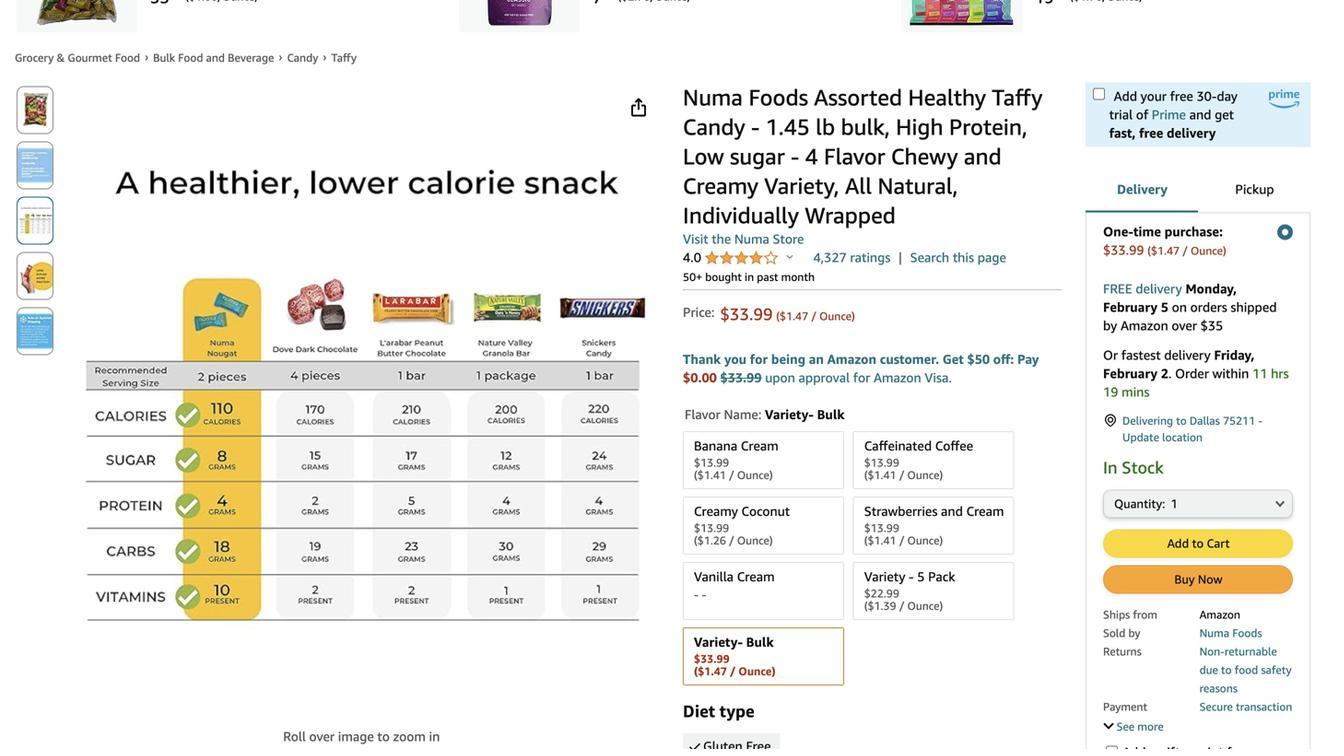 Task type: vqa. For each thing, say whether or not it's contained in the screenshot.


Task type: locate. For each thing, give the bounding box(es) containing it.
creamy coconut $13.99 ($1.26 /  ounce)
[[694, 503, 790, 547]]

foods for assorted
[[749, 84, 808, 111]]

for right approval
[[853, 370, 870, 385]]

0 horizontal spatial variety-
[[694, 634, 743, 649]]

2 vertical spatial bulk
[[746, 634, 774, 649]]

0 vertical spatial variety-
[[765, 407, 814, 422]]

foods inside numa foods returns
[[1232, 627, 1262, 640]]

ounce) down purchase:
[[1191, 244, 1226, 257]]

vanilla cream - -
[[694, 569, 775, 602]]

($1.39
[[864, 599, 896, 612]]

5 inside the variety - 5 pack $22.99 ($1.39 /  ounce)
[[917, 569, 925, 584]]

2 horizontal spatial bulk
[[817, 407, 845, 422]]

high
[[896, 113, 943, 140]]

ounce) up the type
[[738, 665, 776, 678]]

flavor inside numa foods assorted healthy taffy candy - 1.45 lb bulk, high protein, low sugar - 4 flavor chewy and creamy variety, all natural, individually wrapped visit the numa store
[[824, 143, 885, 170]]

natural,
[[878, 172, 958, 199]]

0 vertical spatial bulk
[[153, 51, 175, 64]]

5 inside monday, february 5
[[1161, 300, 1168, 315]]

$13.99 inside caffeinated coffee $13.99 ($1.41 /  ounce)
[[864, 456, 899, 469]]

numa inside numa foods returns
[[1199, 627, 1229, 640]]

february inside friday, february 2
[[1103, 366, 1158, 381]]

/ inside banana cream $13.99 ($1.41 /  ounce)
[[729, 468, 734, 481]]

visa.
[[925, 370, 952, 385]]

location
[[1162, 431, 1203, 444]]

free delivery
[[1103, 281, 1182, 296]]

ounce) down caffeinated
[[907, 468, 943, 481]]

1 vertical spatial over
[[309, 729, 335, 744]]

5 for february
[[1161, 300, 1168, 315]]

0 horizontal spatial 5
[[917, 569, 925, 584]]

taffy up protein,
[[992, 84, 1043, 111]]

food right gourmet
[[115, 51, 140, 64]]

1 horizontal spatial over
[[1172, 318, 1197, 333]]

foods inside numa foods assorted healthy taffy candy - 1.45 lb bulk, high protein, low sugar - 4 flavor chewy and creamy variety, all natural, individually wrapped visit the numa store
[[749, 84, 808, 111]]

($1.41 down banana
[[694, 468, 726, 481]]

february down free delivery link at the top right
[[1103, 300, 1158, 315]]

creamy inside numa foods assorted healthy taffy candy - 1.45 lb bulk, high protein, low sugar - 4 flavor chewy and creamy variety, all natural, individually wrapped visit the numa store
[[683, 172, 758, 199]]

bulk inside grocery & gourmet food › bulk food and beverage › candy › taffy
[[153, 51, 175, 64]]

0 vertical spatial $1.47
[[1151, 244, 1180, 257]]

bulk inside variety- bulk $33.99 ($1.47 /  ounce)
[[746, 634, 774, 649]]

2 food from the left
[[178, 51, 203, 64]]

for right 'you'
[[750, 351, 768, 367]]

cream down "coffee"
[[966, 503, 1004, 519]]

1 horizontal spatial variety-
[[765, 407, 814, 422]]

by down the ships from on the bottom
[[1128, 627, 1140, 640]]

0 vertical spatial delivery
[[1167, 125, 1216, 141]]

february for friday, february 2
[[1103, 366, 1158, 381]]

an
[[809, 351, 824, 367]]

1 vertical spatial free
[[1139, 125, 1163, 141]]

shipped
[[1231, 300, 1277, 315]]

monday, february 5
[[1103, 281, 1237, 315]]

0 horizontal spatial taffy
[[331, 51, 357, 64]]

numa foods link
[[1199, 627, 1262, 640]]

taffy right candy link
[[331, 51, 357, 64]]

list
[[0, 0, 1327, 33]]

free
[[1170, 88, 1193, 104], [1139, 125, 1163, 141]]

delivery down 'prime'
[[1167, 125, 1216, 141]]

over right roll
[[309, 729, 335, 744]]

1 vertical spatial by
[[1128, 627, 1140, 640]]

0 horizontal spatial for
[[750, 351, 768, 367]]

your
[[1141, 88, 1167, 104]]

price: $33.99 ( $1.47 / ounce)
[[683, 304, 855, 324]]

0 horizontal spatial (
[[776, 310, 780, 323]]

over inside on orders shipped by amazon over $35
[[1172, 318, 1197, 333]]

› left the taffy 'link'
[[323, 50, 327, 63]]

flavor name: variety- bulk
[[685, 407, 845, 422]]

0 horizontal spatial by
[[1103, 318, 1117, 333]]

0 horizontal spatial ›
[[145, 50, 148, 63]]

1 vertical spatial (
[[776, 310, 780, 323]]

0 vertical spatial candy
[[287, 51, 318, 64]]

Add to Cart submit
[[1104, 530, 1292, 557]]

Buy Now submit
[[1104, 566, 1292, 593]]

/ inside creamy coconut $13.99 ($1.26 /  ounce)
[[729, 534, 734, 547]]

over
[[1172, 318, 1197, 333], [309, 729, 335, 744]]

get
[[1215, 107, 1234, 122]]

0 vertical spatial flavor
[[824, 143, 885, 170]]

trial
[[1109, 107, 1133, 122]]

numa up 4.0 button
[[734, 231, 769, 247]]

and left beverage
[[206, 51, 225, 64]]

$13.99 for creamy coconut
[[694, 521, 729, 534]]

1 horizontal spatial add
[[1167, 536, 1189, 551]]

taffy inside grocery & gourmet food › bulk food and beverage › candy › taffy
[[331, 51, 357, 64]]

add up "trial" on the right of page
[[1114, 88, 1137, 104]]

chewy
[[891, 143, 958, 170]]

1 horizontal spatial free
[[1170, 88, 1193, 104]]

and right strawberries
[[941, 503, 963, 519]]

/ down purchase:
[[1182, 244, 1188, 257]]

popover image
[[787, 254, 793, 259]]

to inside non-returnable due to food safety reasons payment
[[1221, 664, 1232, 676]]

30-
[[1197, 88, 1217, 104]]

free delivery link
[[1103, 281, 1182, 296]]

delivery up 'order'
[[1164, 347, 1211, 363]]

0 horizontal spatial food
[[115, 51, 140, 64]]

($1.41 inside caffeinated coffee $13.99 ($1.41 /  ounce)
[[864, 468, 896, 481]]

past
[[757, 270, 778, 283]]

food left beverage
[[178, 51, 203, 64]]

0 horizontal spatial free
[[1139, 125, 1163, 141]]

1 vertical spatial flavor
[[685, 407, 721, 422]]

2 february from the top
[[1103, 366, 1158, 381]]

quantity: 1
[[1114, 497, 1178, 511]]

cream down flavor name: variety- bulk
[[741, 438, 778, 453]]

creamy up ($1.26
[[694, 503, 738, 519]]

numa up low
[[683, 84, 743, 111]]

0 vertical spatial creamy
[[683, 172, 758, 199]]

food
[[115, 51, 140, 64], [178, 51, 203, 64]]

transaction
[[1236, 700, 1292, 713]]

numa for numa foods assorted healthy taffy candy - 1.45 lb bulk, high protein, low sugar - 4 flavor chewy and creamy variety, all natural, individually wrapped
[[683, 84, 743, 111]]

caffeinated
[[864, 438, 932, 453]]

image
[[338, 729, 374, 744]]

1 horizontal spatial $1.47
[[1151, 244, 1180, 257]]

2 vertical spatial cream
[[737, 569, 775, 584]]

1 vertical spatial delivery
[[1136, 281, 1182, 296]]

amazon up numa foods link
[[1199, 608, 1240, 621]]

$13.99 inside creamy coconut $13.99 ($1.26 /  ounce)
[[694, 521, 729, 534]]

$1.47 down month on the right
[[780, 310, 808, 323]]

$13.99 down strawberries
[[864, 521, 899, 534]]

1 vertical spatial creamy
[[694, 503, 738, 519]]

for
[[750, 351, 768, 367], [853, 370, 870, 385]]

1 vertical spatial 5
[[917, 569, 925, 584]]

diet type
[[683, 701, 755, 721]]

($1.47
[[694, 665, 727, 678]]

/ right ($1.47
[[730, 665, 736, 678]]

to right due
[[1221, 664, 1232, 676]]

now
[[1198, 572, 1222, 587]]

ounce) inside caffeinated coffee $13.99 ($1.41 /  ounce)
[[907, 468, 943, 481]]

$13.99 inside banana cream $13.99 ($1.41 /  ounce)
[[694, 456, 729, 469]]

ounce) down the coconut on the right bottom of page
[[737, 534, 773, 547]]

ounce) inside the variety - 5 pack $22.99 ($1.39 /  ounce)
[[907, 599, 943, 612]]

flavor up banana
[[685, 407, 721, 422]]

add to cart
[[1167, 536, 1230, 551]]

.
[[1168, 366, 1172, 381]]

1 horizontal spatial (
[[1147, 244, 1151, 257]]

1 horizontal spatial by
[[1128, 627, 1140, 640]]

variety-
[[765, 407, 814, 422], [694, 634, 743, 649]]

over down on
[[1172, 318, 1197, 333]]

$13.99
[[694, 456, 729, 469], [864, 456, 899, 469], [694, 521, 729, 534], [864, 521, 899, 534]]

to
[[1176, 414, 1187, 427], [1192, 536, 1204, 551], [1221, 664, 1232, 676], [377, 729, 390, 744]]

0 vertical spatial taffy
[[331, 51, 357, 64]]

1 horizontal spatial foods
[[1232, 627, 1262, 640]]

1 horizontal spatial in
[[745, 270, 754, 283]]

dallas
[[1190, 414, 1220, 427]]

amazon up approval
[[827, 351, 876, 367]]

add inside the add your free 30-day trial of
[[1114, 88, 1137, 104]]

candy left the taffy 'link'
[[287, 51, 318, 64]]

( down time
[[1147, 244, 1151, 257]]

fastest
[[1121, 347, 1161, 363]]

ships from
[[1103, 608, 1157, 621]]

in right zoom
[[429, 729, 440, 744]]

0 horizontal spatial foods
[[749, 84, 808, 111]]

foods up returnable
[[1232, 627, 1262, 640]]

grocery & gourmet food link
[[15, 51, 140, 64]]

1 horizontal spatial flavor
[[824, 143, 885, 170]]

ounce) up the coconut on the right bottom of page
[[737, 468, 773, 481]]

2
[[1161, 366, 1168, 381]]

1 horizontal spatial taffy
[[992, 84, 1043, 111]]

the
[[712, 231, 731, 247]]

1 vertical spatial add
[[1167, 536, 1189, 551]]

taffy inside numa foods assorted healthy taffy candy - 1.45 lb bulk, high protein, low sugar - 4 flavor chewy and creamy variety, all natural, individually wrapped visit the numa store
[[992, 84, 1043, 111]]

0 vertical spatial add
[[1114, 88, 1137, 104]]

candy inside grocery & gourmet food › bulk food and beverage › candy › taffy
[[287, 51, 318, 64]]

option group
[[677, 427, 1062, 689]]

0 vertical spatial in
[[745, 270, 754, 283]]

/ inside 'strawberries and cream $13.99 ($1.41 /  ounce)'
[[899, 534, 904, 547]]

to inside "delivering to dallas 75211 - update location"
[[1176, 414, 1187, 427]]

non-returnable due to food safety reasons payment
[[1103, 645, 1292, 713]]

and down protein,
[[964, 143, 1001, 170]]

None checkbox
[[1093, 88, 1105, 100]]

1 horizontal spatial bulk
[[746, 634, 774, 649]]

$13.99 for banana cream
[[694, 456, 729, 469]]

/ right ($1.39
[[899, 599, 904, 612]]

1 vertical spatial variety-
[[694, 634, 743, 649]]

flavor up all at the right of the page
[[824, 143, 885, 170]]

1 vertical spatial taffy
[[992, 84, 1043, 111]]

0 vertical spatial over
[[1172, 318, 1197, 333]]

ounce) down strawberries
[[907, 534, 943, 547]]

delivering
[[1122, 414, 1173, 427]]

amazon up fastest
[[1121, 318, 1168, 333]]

by inside the amazon sold by
[[1128, 627, 1140, 640]]

in left 'past'
[[745, 270, 754, 283]]

of
[[1136, 107, 1148, 122]]

$13.99 for caffeinated coffee
[[864, 456, 899, 469]]

friday, february 2
[[1103, 347, 1255, 381]]

1 horizontal spatial candy
[[683, 113, 745, 140]]

0 vertical spatial free
[[1170, 88, 1193, 104]]

/ down caffeinated
[[899, 468, 904, 481]]

0 vertical spatial foods
[[749, 84, 808, 111]]

numa up the non-
[[1199, 627, 1229, 640]]

foods up "1.45"
[[749, 84, 808, 111]]

( down 'past'
[[776, 310, 780, 323]]

1 vertical spatial in
[[429, 729, 440, 744]]

0 vertical spatial (
[[1147, 244, 1151, 257]]

due
[[1199, 664, 1218, 676]]

diet
[[683, 701, 715, 721]]

1 vertical spatial $1.47
[[780, 310, 808, 323]]

1 vertical spatial february
[[1103, 366, 1158, 381]]

returns
[[1103, 645, 1142, 658]]

protein,
[[949, 113, 1027, 140]]

numa foods assorted healthy taffy candy - 1.45 lb bulk, high protein, low sugar - 4 flavor chewy and creamy variety, all natural, individually wrapped visit the numa store
[[683, 84, 1043, 247]]

free down of
[[1139, 125, 1163, 141]]

$33.99 down 'you'
[[720, 370, 762, 385]]

| search this page 50+ bought in past month
[[683, 250, 1006, 283]]

1 horizontal spatial 5
[[1161, 300, 1168, 315]]

foods
[[749, 84, 808, 111], [1232, 627, 1262, 640]]

cream inside 'strawberries and cream $13.99 ($1.41 /  ounce)'
[[966, 503, 1004, 519]]

delivery up on
[[1136, 281, 1182, 296]]

wrapped
[[805, 202, 896, 229]]

to left zoom
[[377, 729, 390, 744]]

/ right ($1.26
[[729, 534, 734, 547]]

1 vertical spatial cream
[[966, 503, 1004, 519]]

by up or at top
[[1103, 318, 1117, 333]]

bulk down approval
[[817, 407, 845, 422]]

$13.99 down caffeinated
[[864, 456, 899, 469]]

thank
[[683, 351, 721, 367]]

february up mins at the bottom of the page
[[1103, 366, 1158, 381]]

0 vertical spatial 5
[[1161, 300, 1168, 315]]

tab list
[[1086, 166, 1310, 214]]

($1.41 inside banana cream $13.99 ($1.41 /  ounce)
[[694, 468, 726, 481]]

4,327 ratings
[[813, 250, 891, 265]]

0 vertical spatial cream
[[741, 438, 778, 453]]

1 food from the left
[[115, 51, 140, 64]]

$13.99 up vanilla
[[694, 521, 729, 534]]

see
[[1117, 720, 1135, 733]]

ounce) inside the one-time purchase: $33.99 ( $1.47 / ounce)
[[1191, 244, 1226, 257]]

cart
[[1207, 536, 1230, 551]]

candy up low
[[683, 113, 745, 140]]

1 vertical spatial numa
[[734, 231, 769, 247]]

caffeinated coffee $13.99 ($1.41 /  ounce)
[[864, 438, 973, 481]]

5 left on
[[1161, 300, 1168, 315]]

lb
[[816, 113, 835, 140]]

variety- down upon
[[765, 407, 814, 422]]

1 vertical spatial candy
[[683, 113, 745, 140]]

ounce) inside creamy coconut $13.99 ($1.26 /  ounce)
[[737, 534, 773, 547]]

/ down banana
[[729, 468, 734, 481]]

taffy link
[[331, 51, 357, 64]]

store
[[773, 231, 804, 247]]

$33.99 inside the one-time purchase: $33.99 ( $1.47 / ounce)
[[1103, 242, 1144, 258]]

shameless snacks - healthy low calorie snacks, low carb keto gummies (gluten free candy) - 6 pack super variety pack image
[[909, 0, 1015, 25]]

ounce) down pack
[[907, 599, 943, 612]]

or fastest delivery
[[1103, 347, 1214, 363]]

1 vertical spatial foods
[[1232, 627, 1262, 640]]

bulk down vanilla cream - -
[[746, 634, 774, 649]]

0 horizontal spatial add
[[1114, 88, 1137, 104]]

11 hrs 19 mins
[[1103, 366, 1289, 399]]

free up 'prime'
[[1170, 88, 1193, 104]]

0 horizontal spatial over
[[309, 729, 335, 744]]

february inside monday, february 5
[[1103, 300, 1158, 315]]

$13.99 down banana
[[694, 456, 729, 469]]

$33.99 down 'one-'
[[1103, 242, 1144, 258]]

cream inside vanilla cream - -
[[737, 569, 775, 584]]

0 horizontal spatial $1.47
[[780, 310, 808, 323]]

/ inside caffeinated coffee $13.99 ($1.41 /  ounce)
[[899, 468, 904, 481]]

2 vertical spatial numa
[[1199, 627, 1229, 640]]

vanilla
[[694, 569, 734, 584]]

/ down month on the right
[[811, 310, 816, 323]]

$1.47 down time
[[1151, 244, 1180, 257]]

($1.41 for caffeinated coffee
[[864, 468, 896, 481]]

update
[[1122, 431, 1159, 444]]

5 left pack
[[917, 569, 925, 584]]

customer.
[[880, 351, 939, 367]]

$33.99 up diet type
[[694, 652, 730, 665]]

1 horizontal spatial ›
[[279, 50, 282, 63]]

add up buy
[[1167, 536, 1189, 551]]

› right gourmet
[[145, 50, 148, 63]]

foods for returns
[[1232, 627, 1262, 640]]

ounce) up an
[[819, 310, 855, 323]]

($1.41 down strawberries
[[864, 534, 896, 547]]

$22.99
[[864, 587, 899, 600]]

cream inside banana cream $13.99 ($1.41 /  ounce)
[[741, 438, 778, 453]]

amazon prime logo image
[[1269, 89, 1299, 108]]

( inside price: $33.99 ( $1.47 / ounce)
[[776, 310, 780, 323]]

($1.41 down caffeinated
[[864, 468, 896, 481]]

/ inside variety- bulk $33.99 ($1.47 /  ounce)
[[730, 665, 736, 678]]

name:
[[724, 407, 761, 422]]

cream right vanilla
[[737, 569, 775, 584]]

› left candy link
[[279, 50, 282, 63]]

and inside 'strawberries and cream $13.99 ($1.41 /  ounce)'
[[941, 503, 963, 519]]

0 vertical spatial numa
[[683, 84, 743, 111]]

None submit
[[18, 87, 53, 133], [18, 142, 53, 188], [18, 198, 53, 244], [18, 253, 53, 299], [18, 308, 53, 354], [18, 87, 53, 133], [18, 142, 53, 188], [18, 198, 53, 244], [18, 253, 53, 299], [18, 308, 53, 354]]

/ down strawberries
[[899, 534, 904, 547]]

add your free 30-day trial of
[[1109, 88, 1238, 122]]

bulk right gourmet
[[153, 51, 175, 64]]

0 horizontal spatial bulk
[[153, 51, 175, 64]]

1 horizontal spatial food
[[178, 51, 203, 64]]

strawberries and cream $13.99 ($1.41 /  ounce)
[[864, 503, 1004, 547]]

ounce) inside price: $33.99 ( $1.47 / ounce)
[[819, 310, 855, 323]]

variety- up ($1.47
[[694, 634, 743, 649]]

(
[[1147, 244, 1151, 257], [776, 310, 780, 323]]

creamy down low
[[683, 172, 758, 199]]

2 horizontal spatial ›
[[323, 50, 327, 63]]

returnable
[[1225, 645, 1277, 658]]

- inside the variety - 5 pack $22.99 ($1.39 /  ounce)
[[909, 569, 914, 584]]

0 horizontal spatial candy
[[287, 51, 318, 64]]

0 vertical spatial by
[[1103, 318, 1117, 333]]

pickup
[[1235, 182, 1274, 197]]

creamy
[[683, 172, 758, 199], [694, 503, 738, 519]]

and down 30-
[[1189, 107, 1211, 122]]

service
[[1154, 719, 1190, 732]]

1 horizontal spatial for
[[853, 370, 870, 385]]

0 vertical spatial february
[[1103, 300, 1158, 315]]

to up location
[[1176, 414, 1187, 427]]

1 february from the top
[[1103, 300, 1158, 315]]



Task type: describe. For each thing, give the bounding box(es) containing it.
coffee
[[935, 438, 973, 453]]

purchase:
[[1164, 224, 1223, 239]]

safety
[[1261, 664, 1292, 676]]

free inside and get fast, free delivery
[[1139, 125, 1163, 141]]

pack
[[928, 569, 955, 584]]

variety
[[864, 569, 905, 584]]

roll over image to zoom in
[[283, 729, 440, 744]]

monday,
[[1186, 281, 1237, 296]]

($1.41 for banana cream
[[694, 468, 726, 481]]

delivery inside and get fast, free delivery
[[1167, 125, 1216, 141]]

option group containing banana cream
[[677, 427, 1062, 689]]

time
[[1133, 224, 1161, 239]]

amazon inside on orders shipped by amazon over $35
[[1121, 318, 1168, 333]]

sold
[[1103, 627, 1125, 640]]

search this page link
[[910, 248, 1006, 267]]

50+
[[683, 270, 702, 283]]

extender expand image
[[1103, 719, 1114, 730]]

1.45
[[766, 113, 810, 140]]

all
[[845, 172, 872, 199]]

healthy
[[908, 84, 986, 111]]

/ inside price: $33.99 ( $1.47 / ounce)
[[811, 310, 816, 323]]

bulk,
[[841, 113, 890, 140]]

secure transaction customer service
[[1103, 700, 1292, 732]]

candy link
[[287, 51, 318, 64]]

and inside numa foods assorted healthy taffy candy - 1.45 lb bulk, high protein, low sugar - 4 flavor chewy and creamy variety, all natural, individually wrapped visit the numa store
[[964, 143, 1001, 170]]

or
[[1103, 347, 1118, 363]]

roll
[[283, 729, 306, 744]]

in inside | search this page 50+ bought in past month
[[745, 270, 754, 283]]

$13.99 inside 'strawberries and cream $13.99 ($1.41 /  ounce)'
[[864, 521, 899, 534]]

delivering to dallas 75211 - update location link
[[1103, 412, 1293, 446]]

hrs
[[1271, 366, 1289, 381]]

1 › from the left
[[145, 50, 148, 63]]

by inside on orders shipped by amazon over $35
[[1103, 318, 1117, 333]]

you
[[724, 351, 747, 367]]

$33.99 down 'past'
[[720, 304, 773, 324]]

secure transaction button
[[1199, 699, 1292, 714]]

this
[[953, 250, 974, 265]]

amazon inside the amazon sold by
[[1199, 608, 1240, 621]]

grocery & gourmet food › bulk food and beverage › candy › taffy
[[15, 50, 357, 64]]

and get fast, free delivery
[[1109, 107, 1234, 141]]

5 for -
[[917, 569, 925, 584]]

- inside "delivering to dallas 75211 - update location"
[[1258, 414, 1262, 427]]

free
[[1103, 281, 1132, 296]]

beverage
[[228, 51, 274, 64]]

customer
[[1103, 719, 1151, 732]]

more
[[1137, 720, 1164, 733]]

$33.99 inside "thank you for being an amazon customer. get $50 off: pay $0.00 $33.99 upon approval for amazon visa."
[[720, 370, 762, 385]]

$35
[[1200, 318, 1223, 333]]

gourmet
[[68, 51, 112, 64]]

price:
[[683, 305, 715, 320]]

ships
[[1103, 608, 1130, 621]]

individually
[[683, 202, 799, 229]]

($1.41 inside 'strawberries and cream $13.99 ($1.41 /  ounce)'
[[864, 534, 896, 547]]

ounce) inside banana cream $13.99 ($1.41 /  ounce)
[[737, 468, 773, 481]]

0 vertical spatial for
[[750, 351, 768, 367]]

numa foods returns
[[1103, 627, 1262, 658]]

dropdown image
[[1275, 500, 1285, 507]]

2 vertical spatial delivery
[[1164, 347, 1211, 363]]

page
[[977, 250, 1006, 265]]

0 horizontal spatial flavor
[[685, 407, 721, 422]]

0 horizontal spatial in
[[429, 729, 440, 744]]

fast,
[[1109, 125, 1136, 141]]

variety- bulk $33.99 ($1.47 /  ounce)
[[694, 634, 776, 678]]

($1.26
[[694, 534, 726, 547]]

sugar
[[730, 143, 785, 170]]

ounce) inside variety- bulk $33.99 ($1.47 /  ounce)
[[738, 665, 776, 678]]

thank you for being an amazon customer. get $50 off: pay $0.00 $33.99 upon approval for amazon visa.
[[683, 351, 1039, 385]]

/ inside the one-time purchase: $33.99 ( $1.47 / ounce)
[[1182, 244, 1188, 257]]

visit the numa store link
[[683, 231, 804, 247]]

day
[[1217, 88, 1238, 104]]

/ inside the variety - 5 pack $22.99 ($1.39 /  ounce)
[[899, 599, 904, 612]]

add for add to cart
[[1167, 536, 1189, 551]]

one-time purchase: $33.99 ( $1.47 / ounce)
[[1103, 224, 1226, 258]]

buy
[[1174, 572, 1195, 587]]

3 › from the left
[[323, 50, 327, 63]]

1 vertical spatial for
[[853, 370, 870, 385]]

tom & jenny's sugar free candy (soft caramel) with sea salt and vanilla - low net carb keto candy - with xylitol and maltitol image
[[466, 0, 572, 25]]

candy inside numa foods assorted healthy taffy candy - 1.45 lb bulk, high protein, low sugar - 4 flavor chewy and creamy variety, all natural, individually wrapped visit the numa store
[[683, 113, 745, 140]]

ounce) inside 'strawberries and cream $13.99 ($1.41 /  ounce)'
[[907, 534, 943, 547]]

orders
[[1190, 300, 1227, 315]]

delivery link
[[1086, 166, 1198, 214]]

february for monday, february 5
[[1103, 300, 1158, 315]]

2 › from the left
[[279, 50, 282, 63]]

ratings
[[850, 250, 891, 265]]

variety - 5 pack $22.99 ($1.39 /  ounce)
[[864, 569, 955, 612]]

$33.99 inside variety- bulk $33.99 ($1.47 /  ounce)
[[694, 652, 730, 665]]

mins
[[1122, 384, 1150, 399]]

banana
[[694, 438, 737, 453]]

Add a gift receipt for easy returns checkbox
[[1106, 746, 1118, 749]]

grocery
[[15, 51, 54, 64]]

creamy inside creamy coconut $13.99 ($1.26 /  ounce)
[[694, 503, 738, 519]]

1 vertical spatial bulk
[[817, 407, 845, 422]]

search
[[910, 250, 949, 265]]

and inside grocery & gourmet food › bulk food and beverage › candy › taffy
[[206, 51, 225, 64]]

to left cart
[[1192, 536, 1204, 551]]

banana cream $13.99 ($1.41 /  ounce)
[[694, 438, 778, 481]]

cream for banana cream
[[741, 438, 778, 453]]

1
[[1171, 497, 1178, 511]]

variety- inside variety- bulk $33.99 ($1.47 /  ounce)
[[694, 634, 743, 649]]

|
[[899, 250, 902, 265]]

amazon down customer.
[[874, 370, 921, 385]]

add for add your free 30-day trial of
[[1114, 88, 1137, 104]]

within
[[1212, 366, 1249, 381]]

visit
[[683, 231, 708, 247]]

numa for ships from
[[1199, 627, 1229, 640]]

4.0 button
[[683, 250, 793, 267]]

$1.47 inside the one-time purchase: $33.99 ( $1.47 / ounce)
[[1151, 244, 1180, 257]]

$50
[[967, 351, 990, 367]]

secure
[[1199, 700, 1233, 713]]

being
[[771, 351, 805, 367]]

cream for vanilla cream
[[737, 569, 775, 584]]

radio active image
[[1277, 224, 1293, 240]]

prime
[[1152, 107, 1186, 122]]

coconut
[[741, 503, 790, 519]]

tab list containing delivery
[[1086, 166, 1310, 214]]

get
[[943, 351, 964, 367]]

buy now
[[1174, 572, 1222, 587]]

assorted mini peanut butter bars, two (2) lb bulk, vegan high protein low sugar, 3 flavor variety, all natural, gluten free, image
[[24, 0, 130, 25]]

delivery
[[1117, 182, 1168, 197]]

( inside the one-time purchase: $33.99 ( $1.47 / ounce)
[[1147, 244, 1151, 257]]

4.0
[[683, 250, 705, 265]]

$1.47 inside price: $33.99 ( $1.47 / ounce)
[[780, 310, 808, 323]]

from
[[1133, 608, 1157, 621]]

and inside and get fast, free delivery
[[1189, 107, 1211, 122]]

free inside the add your free 30-day trial of
[[1170, 88, 1193, 104]]

type
[[719, 701, 755, 721]]



